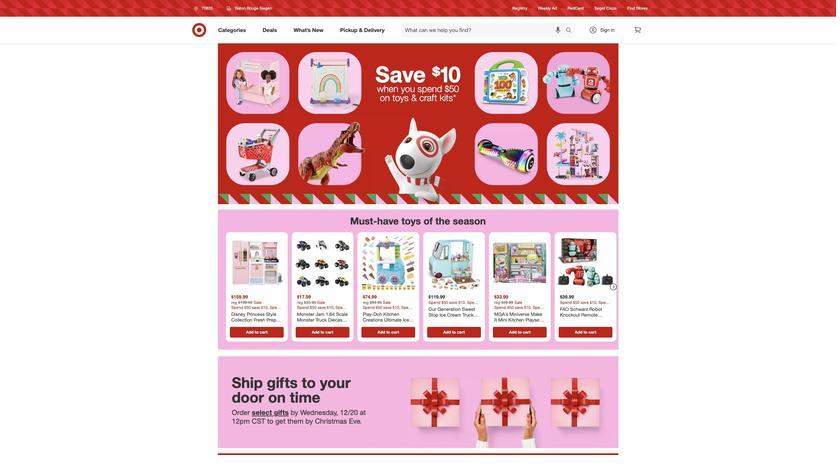 Task type: describe. For each thing, give the bounding box(es) containing it.
order select gifts
[[232, 409, 289, 417]]

to for truck
[[452, 330, 456, 335]]

prep
[[267, 317, 276, 323]]

find stores
[[628, 6, 648, 11]]

make
[[531, 312, 543, 317]]

$33.99
[[495, 294, 509, 300]]

truck inside play-doh kitchen creations ultimate ice cream toy truck playset
[[387, 323, 398, 329]]

you
[[401, 83, 415, 94]]

mga's
[[495, 312, 509, 317]]

playset inside play-doh kitchen creations ultimate ice cream toy truck playset
[[363, 329, 378, 335]]

add to cart for truck
[[444, 330, 465, 335]]

cart for ice
[[392, 330, 399, 335]]

circle
[[607, 6, 617, 11]]

of
[[424, 215, 433, 227]]

$33.99 reg $39.99 sale
[[495, 294, 523, 305]]

registry link
[[513, 5, 528, 11]]

find
[[628, 6, 636, 11]]

baton
[[235, 6, 246, 11]]

1 vertical spatial gifts
[[274, 409, 289, 417]]

save $10
[[376, 61, 461, 88]]

12pm
[[232, 417, 250, 426]]

diecast
[[328, 317, 344, 323]]

1:64
[[326, 312, 335, 317]]

when
[[377, 83, 399, 94]]

craft
[[420, 92, 438, 103]]

kitchen inside the 'mga's miniverse make it mini kitchen playset with uv light'
[[509, 317, 525, 323]]

control
[[560, 318, 576, 324]]

to for diecast
[[321, 330, 325, 335]]

light inside the 'mga's miniverse make it mini kitchen playset with uv light'
[[513, 323, 523, 329]]

sale for $159.99
[[254, 300, 262, 305]]

christmas
[[315, 417, 347, 426]]

monster jam 1:64 scale monster truck diecast 9pk
[[297, 312, 348, 329]]

the
[[436, 215, 451, 227]]

time
[[290, 389, 321, 407]]

add for with
[[444, 330, 451, 335]]

your
[[320, 374, 351, 392]]

add for toy
[[378, 330, 385, 335]]

add to cart button for gourmet
[[230, 327, 284, 338]]

add to cart for diecast
[[312, 330, 334, 335]]

categories
[[218, 27, 246, 33]]

knockout
[[560, 312, 581, 318]]

have
[[378, 215, 399, 227]]

scale
[[336, 312, 348, 317]]

eve.
[[349, 417, 362, 426]]

cart for control
[[589, 330, 597, 335]]

truck inside monster jam 1:64 scale monster truck diecast 9pk
[[316, 317, 327, 323]]

spend
[[418, 83, 443, 94]]

dolls
[[429, 324, 439, 330]]

them
[[288, 417, 304, 426]]

$35.99
[[304, 300, 316, 305]]

on inside ship gifts to your door on time
[[268, 389, 286, 407]]

to for gourmet
[[255, 330, 259, 335]]

with
[[429, 318, 438, 324]]

set
[[593, 318, 600, 324]]

ultimate
[[384, 317, 402, 323]]

$17.99 reg $35.99 sale
[[297, 294, 325, 305]]

style
[[266, 312, 276, 317]]

collection
[[231, 317, 252, 323]]

disney
[[231, 312, 246, 317]]

for
[[463, 318, 469, 324]]

mini
[[499, 317, 507, 323]]

1 monster from the top
[[297, 312, 314, 317]]

pickup
[[341, 27, 358, 33]]

disney princess style collection fresh prep gourmet kitchen image
[[229, 235, 285, 292]]

reg for $159.99
[[231, 300, 237, 305]]

sign in
[[601, 27, 615, 33]]

generation
[[438, 307, 461, 312]]

$199.99
[[238, 300, 253, 305]]

$94.99
[[370, 300, 382, 305]]

add to cart for gourmet
[[246, 330, 268, 335]]

target
[[595, 6, 606, 11]]

add for set
[[575, 330, 583, 335]]

deals link
[[257, 23, 286, 37]]

target deal of the day image
[[218, 454, 619, 456]]

to inside by wednesday, 12/20 at 12pm cst to get them by christmas eve.
[[267, 417, 274, 426]]

kitchen inside play-doh kitchen creations ultimate ice cream toy truck playset
[[384, 312, 400, 317]]

fresh
[[254, 317, 265, 323]]

redcard
[[568, 6, 584, 11]]

cst
[[252, 417, 265, 426]]

jam
[[316, 312, 325, 317]]

wednesday,
[[301, 409, 338, 417]]

miniverse
[[510, 312, 530, 317]]

add to cart for cream
[[378, 330, 399, 335]]

light inside our generation sweet stop ice cream truck with electronics for 18" dolls - light blue
[[444, 324, 454, 330]]

doh
[[374, 312, 382, 317]]

must-have toys of the season
[[351, 215, 486, 227]]

kitchen inside disney princess style collection fresh prep gourmet kitchen
[[251, 323, 267, 329]]

ad
[[553, 6, 558, 11]]

fao schwarz robot knockout remote control boxing set
[[560, 307, 603, 324]]

70820
[[202, 6, 213, 11]]

ice inside our generation sweet stop ice cream truck with electronics for 18" dolls - light blue
[[440, 312, 446, 318]]

must-
[[351, 215, 378, 227]]

get
[[276, 417, 286, 426]]

gourmet
[[231, 323, 250, 329]]

baton rouge siegen button
[[223, 2, 277, 14]]

add to cart button for boxing
[[559, 327, 613, 338]]

add to cart button for diecast
[[296, 327, 350, 338]]

toys inside carousel region
[[402, 215, 421, 227]]

target circle link
[[595, 5, 617, 11]]

at
[[360, 409, 366, 417]]

add to cart button for truck
[[428, 327, 481, 338]]

1 horizontal spatial $39.99
[[560, 294, 574, 300]]

schwarz
[[571, 307, 589, 312]]

ship gifts to your door on time
[[232, 374, 351, 407]]

our
[[429, 307, 437, 312]]



Task type: vqa. For each thing, say whether or not it's contained in the screenshot.
assorted boxed card packs
no



Task type: locate. For each thing, give the bounding box(es) containing it.
$74.99 reg $94.99 sale
[[363, 294, 391, 305]]

1 vertical spatial on
[[268, 389, 286, 407]]

what's new
[[294, 27, 324, 33]]

add to cart
[[246, 330, 268, 335], [312, 330, 334, 335], [378, 330, 399, 335], [444, 330, 465, 335], [509, 330, 531, 335], [575, 330, 597, 335]]

what's
[[294, 27, 311, 33]]

$10
[[432, 61, 461, 88]]

5 cart from the left
[[523, 330, 531, 335]]

cart for cream
[[457, 330, 465, 335]]

season
[[453, 215, 486, 227]]

0 vertical spatial gifts
[[267, 374, 298, 392]]

sale inside $17.99 reg $35.99 sale
[[317, 300, 325, 305]]

1 horizontal spatial cream
[[448, 312, 461, 318]]

cream up electronics on the right bottom of the page
[[448, 312, 461, 318]]

select
[[252, 409, 272, 417]]

$39.99 down $33.99
[[502, 300, 514, 305]]

add down the toy
[[378, 330, 385, 335]]

mga's miniverse make it mini kitchen playset with uv light
[[495, 312, 543, 329]]

70820 button
[[190, 2, 220, 14]]

add to cart button down boxing
[[559, 327, 613, 338]]

add to cart down boxing
[[575, 330, 597, 335]]

categories link
[[213, 23, 255, 37]]

fao schwarz robot knockout remote control boxing set image
[[558, 235, 614, 292]]

reg down $17.99
[[297, 300, 303, 305]]

add down electronics on the right bottom of the page
[[444, 330, 451, 335]]

5 add from the left
[[509, 330, 517, 335]]

weekly ad
[[539, 6, 558, 11]]

add for kitchen
[[246, 330, 254, 335]]

cart down diecast
[[326, 330, 334, 335]]

by right get
[[291, 409, 299, 417]]

0 vertical spatial &
[[359, 27, 363, 33]]

0 horizontal spatial on
[[268, 389, 286, 407]]

4 reg from the left
[[495, 300, 501, 305]]

weekly
[[539, 6, 551, 11]]

reg inside $74.99 reg $94.99 sale
[[363, 300, 369, 305]]

$39.99 up fao
[[560, 294, 574, 300]]

when you spend $50 on toys & craft kits*
[[377, 83, 460, 103]]

on up select at the left bottom of page
[[268, 389, 286, 407]]

remote
[[582, 312, 598, 318]]

play-doh kitchen creations ultimate ice cream toy truck playset image
[[360, 235, 417, 292]]

add to cart button down ultimate
[[362, 327, 415, 338]]

what's new link
[[288, 23, 332, 37]]

with
[[495, 323, 504, 329]]

1 vertical spatial toys
[[402, 215, 421, 227]]

0 vertical spatial monster
[[297, 312, 314, 317]]

cart down the "set"
[[589, 330, 597, 335]]

on
[[380, 92, 390, 103], [268, 389, 286, 407]]

reg down $159.99
[[231, 300, 237, 305]]

add to cart button for playset
[[493, 327, 547, 338]]

blue
[[455, 324, 465, 330]]

toys inside when you spend $50 on toys & craft kits*
[[393, 92, 409, 103]]

sale right '$94.99'
[[383, 300, 391, 305]]

2 horizontal spatial truck
[[463, 312, 474, 318]]

1 add to cart button from the left
[[230, 327, 284, 338]]

kitchen down miniverse
[[509, 317, 525, 323]]

kits*
[[440, 92, 457, 103]]

4 sale from the left
[[515, 300, 523, 305]]

3 add to cart from the left
[[378, 330, 399, 335]]

6 cart from the left
[[589, 330, 597, 335]]

1 horizontal spatial kitchen
[[384, 312, 400, 317]]

find stores link
[[628, 5, 648, 11]]

search button
[[563, 23, 579, 39]]

electronics
[[439, 318, 462, 324]]

monster up 9pk
[[297, 317, 314, 323]]

toys left "of"
[[402, 215, 421, 227]]

3 add from the left
[[378, 330, 385, 335]]

add to cart button down diecast
[[296, 327, 350, 338]]

target circle
[[595, 6, 617, 11]]

order
[[232, 409, 250, 417]]

What can we help you find? suggestions appear below search field
[[401, 23, 568, 37]]

3 reg from the left
[[363, 300, 369, 305]]

to down fresh
[[255, 330, 259, 335]]

on left you
[[380, 92, 390, 103]]

0 vertical spatial playset
[[526, 317, 541, 323]]

light right uv
[[513, 323, 523, 329]]

1 cart from the left
[[260, 330, 268, 335]]

our generation sweet stop ice cream truck with electronics for 18" dolls - light blue image
[[426, 235, 483, 292]]

cart for prep
[[260, 330, 268, 335]]

cart down ultimate
[[392, 330, 399, 335]]

playset inside the 'mga's miniverse make it mini kitchen playset with uv light'
[[526, 317, 541, 323]]

cream inside play-doh kitchen creations ultimate ice cream toy truck playset
[[363, 323, 377, 329]]

to down ultimate
[[387, 330, 390, 335]]

0 horizontal spatial $39.99
[[502, 300, 514, 305]]

cart for kitchen
[[523, 330, 531, 335]]

cart
[[260, 330, 268, 335], [326, 330, 334, 335], [392, 330, 399, 335], [457, 330, 465, 335], [523, 330, 531, 335], [589, 330, 597, 335]]

0 horizontal spatial &
[[359, 27, 363, 33]]

2 add to cart button from the left
[[296, 327, 350, 338]]

0 vertical spatial cream
[[448, 312, 461, 318]]

2 horizontal spatial kitchen
[[509, 317, 525, 323]]

$50
[[445, 83, 460, 94]]

toys down save
[[393, 92, 409, 103]]

toys
[[393, 92, 409, 103], [402, 215, 421, 227]]

kitchen
[[384, 312, 400, 317], [509, 317, 525, 323], [251, 323, 267, 329]]

weekly ad link
[[539, 5, 558, 11]]

1 horizontal spatial truck
[[387, 323, 398, 329]]

kitchen up ultimate
[[384, 312, 400, 317]]

creations
[[363, 317, 383, 323]]

add down gourmet
[[246, 330, 254, 335]]

monster
[[297, 312, 314, 317], [297, 317, 314, 323]]

kitchen down fresh
[[251, 323, 267, 329]]

add to cart button for cream
[[362, 327, 415, 338]]

$119.99
[[429, 294, 445, 300]]

reg down '$74.99'
[[363, 300, 369, 305]]

add to cart down blue
[[444, 330, 465, 335]]

mga's miniverse make it mini kitchen playset with uv light image
[[492, 235, 548, 292]]

2 add from the left
[[312, 330, 320, 335]]

4 add from the left
[[444, 330, 451, 335]]

3 cart from the left
[[392, 330, 399, 335]]

sale for $17.99
[[317, 300, 325, 305]]

truck down ultimate
[[387, 323, 398, 329]]

2 sale from the left
[[317, 300, 325, 305]]

0 horizontal spatial truck
[[316, 317, 327, 323]]

1 horizontal spatial ice
[[440, 312, 446, 318]]

cart down the 'mga's miniverse make it mini kitchen playset with uv light'
[[523, 330, 531, 335]]

truck inside our generation sweet stop ice cream truck with electronics for 18" dolls - light blue
[[463, 312, 474, 318]]

save
[[376, 61, 426, 88]]

0 horizontal spatial ice
[[403, 317, 409, 323]]

$74.99
[[363, 294, 377, 300]]

siegen
[[260, 6, 272, 11]]

robot
[[590, 307, 603, 312]]

sale for $74.99
[[383, 300, 391, 305]]

add to cart for playset
[[509, 330, 531, 335]]

$39.99 inside $33.99 reg $39.99 sale
[[502, 300, 514, 305]]

1 horizontal spatial by
[[306, 417, 313, 426]]

ice right ultimate
[[403, 317, 409, 323]]

monster jam 1:64 scale monster truck diecast 9pk image
[[295, 235, 351, 292]]

door
[[232, 389, 264, 407]]

play-
[[363, 312, 374, 317]]

sale inside $33.99 reg $39.99 sale
[[515, 300, 523, 305]]

sale
[[254, 300, 262, 305], [317, 300, 325, 305], [383, 300, 391, 305], [515, 300, 523, 305]]

0 horizontal spatial playset
[[363, 329, 378, 335]]

5 add to cart button from the left
[[493, 327, 547, 338]]

in
[[612, 27, 615, 33]]

on inside when you spend $50 on toys & craft kits*
[[380, 92, 390, 103]]

add to cart button down miniverse
[[493, 327, 547, 338]]

to for boxing
[[584, 330, 588, 335]]

add down boxing
[[575, 330, 583, 335]]

playset down make
[[526, 317, 541, 323]]

1 vertical spatial &
[[412, 92, 417, 103]]

to left get
[[267, 417, 274, 426]]

9pk
[[297, 323, 305, 329]]

4 cart from the left
[[457, 330, 465, 335]]

reg down $33.99
[[495, 300, 501, 305]]

1 add from the left
[[246, 330, 254, 335]]

&
[[359, 27, 363, 33], [412, 92, 417, 103]]

cart down fresh
[[260, 330, 268, 335]]

1 reg from the left
[[231, 300, 237, 305]]

2 cart from the left
[[326, 330, 334, 335]]

0 horizontal spatial by
[[291, 409, 299, 417]]

0 horizontal spatial light
[[444, 324, 454, 330]]

princess
[[247, 312, 265, 317]]

$159.99
[[231, 294, 248, 300]]

& left craft
[[412, 92, 417, 103]]

to down the 'mga's miniverse make it mini kitchen playset with uv light'
[[518, 330, 522, 335]]

2 monster from the top
[[297, 317, 314, 323]]

12/20
[[340, 409, 358, 417]]

add to cart button
[[230, 327, 284, 338], [296, 327, 350, 338], [362, 327, 415, 338], [428, 327, 481, 338], [493, 327, 547, 338], [559, 327, 613, 338]]

& right pickup
[[359, 27, 363, 33]]

pickup & delivery
[[341, 27, 385, 33]]

sale up miniverse
[[515, 300, 523, 305]]

baton rouge siegen
[[235, 6, 272, 11]]

6 add to cart from the left
[[575, 330, 597, 335]]

add to cart down the 'mga's miniverse make it mini kitchen playset with uv light'
[[509, 330, 531, 335]]

gifts
[[267, 374, 298, 392], [274, 409, 289, 417]]

disney princess style collection fresh prep gourmet kitchen
[[231, 312, 276, 329]]

1 horizontal spatial playset
[[526, 317, 541, 323]]

sale for $33.99
[[515, 300, 523, 305]]

sale up princess
[[254, 300, 262, 305]]

add to cart button down electronics on the right bottom of the page
[[428, 327, 481, 338]]

ice down the generation
[[440, 312, 446, 318]]

add for with
[[509, 330, 517, 335]]

reg inside $17.99 reg $35.99 sale
[[297, 300, 303, 305]]

add to cart for boxing
[[575, 330, 597, 335]]

carousel region
[[218, 210, 619, 357]]

3 sale from the left
[[383, 300, 391, 305]]

add for 9pk
[[312, 330, 320, 335]]

0 vertical spatial toys
[[393, 92, 409, 103]]

add to cart button down fresh
[[230, 327, 284, 338]]

add to cart down fresh
[[246, 330, 268, 335]]

add
[[246, 330, 254, 335], [312, 330, 320, 335], [378, 330, 385, 335], [444, 330, 451, 335], [509, 330, 517, 335], [575, 330, 583, 335]]

1 vertical spatial monster
[[297, 317, 314, 323]]

3 add to cart button from the left
[[362, 327, 415, 338]]

to for cream
[[387, 330, 390, 335]]

reg inside $33.99 reg $39.99 sale
[[495, 300, 501, 305]]

search
[[563, 27, 579, 34]]

to down blue
[[452, 330, 456, 335]]

sale inside $74.99 reg $94.99 sale
[[383, 300, 391, 305]]

truck down sweet
[[463, 312, 474, 318]]

reg for $33.99
[[495, 300, 501, 305]]

reg inside $159.99 reg $199.99 sale
[[231, 300, 237, 305]]

1 horizontal spatial &
[[412, 92, 417, 103]]

sign in link
[[584, 23, 626, 37]]

monster down the $35.99
[[297, 312, 314, 317]]

cart for truck
[[326, 330, 334, 335]]

reg for $17.99
[[297, 300, 303, 305]]

to down monster jam 1:64 scale monster truck diecast 9pk
[[321, 330, 325, 335]]

playset down creations
[[363, 329, 378, 335]]

-
[[441, 324, 442, 330]]

add to cart down monster jam 1:64 scale monster truck diecast 9pk
[[312, 330, 334, 335]]

2 reg from the left
[[297, 300, 303, 305]]

cream down creations
[[363, 323, 377, 329]]

1 horizontal spatial light
[[513, 323, 523, 329]]

truck down jam
[[316, 317, 327, 323]]

to left 'your'
[[302, 374, 316, 392]]

0 horizontal spatial cream
[[363, 323, 377, 329]]

1 horizontal spatial on
[[380, 92, 390, 103]]

ice inside play-doh kitchen creations ultimate ice cream toy truck playset
[[403, 317, 409, 323]]

stores
[[637, 6, 648, 11]]

add to cart down the toy
[[378, 330, 399, 335]]

our generation sweet stop ice cream truck with electronics for 18" dolls - light blue
[[429, 307, 477, 330]]

by
[[291, 409, 299, 417], [306, 417, 313, 426]]

stop
[[429, 312, 439, 318]]

cream inside our generation sweet stop ice cream truck with electronics for 18" dolls - light blue
[[448, 312, 461, 318]]

to down boxing
[[584, 330, 588, 335]]

add down monster jam 1:64 scale monster truck diecast 9pk
[[312, 330, 320, 335]]

1 sale from the left
[[254, 300, 262, 305]]

cream
[[448, 312, 461, 318], [363, 323, 377, 329]]

$159.99 reg $199.99 sale
[[231, 294, 262, 305]]

6 add from the left
[[575, 330, 583, 335]]

4 add to cart from the left
[[444, 330, 465, 335]]

to inside ship gifts to your door on time
[[302, 374, 316, 392]]

6 add to cart button from the left
[[559, 327, 613, 338]]

& inside when you spend $50 on toys & craft kits*
[[412, 92, 417, 103]]

1 vertical spatial playset
[[363, 329, 378, 335]]

0 vertical spatial on
[[380, 92, 390, 103]]

5 add to cart from the left
[[509, 330, 531, 335]]

light down electronics on the right bottom of the page
[[444, 324, 454, 330]]

sign
[[601, 27, 610, 33]]

to for playset
[[518, 330, 522, 335]]

sale right the $35.99
[[317, 300, 325, 305]]

fao
[[560, 307, 569, 312]]

4 add to cart button from the left
[[428, 327, 481, 338]]

new
[[313, 27, 324, 33]]

add down uv
[[509, 330, 517, 335]]

sale inside $159.99 reg $199.99 sale
[[254, 300, 262, 305]]

light
[[513, 323, 523, 329], [444, 324, 454, 330]]

reg for $74.99
[[363, 300, 369, 305]]

1 add to cart from the left
[[246, 330, 268, 335]]

1 vertical spatial cream
[[363, 323, 377, 329]]

ship
[[232, 374, 263, 392]]

gifts inside ship gifts to your door on time
[[267, 374, 298, 392]]

cart down blue
[[457, 330, 465, 335]]

18"
[[470, 318, 477, 324]]

by right them
[[306, 417, 313, 426]]

2 add to cart from the left
[[312, 330, 334, 335]]

0 horizontal spatial kitchen
[[251, 323, 267, 329]]



